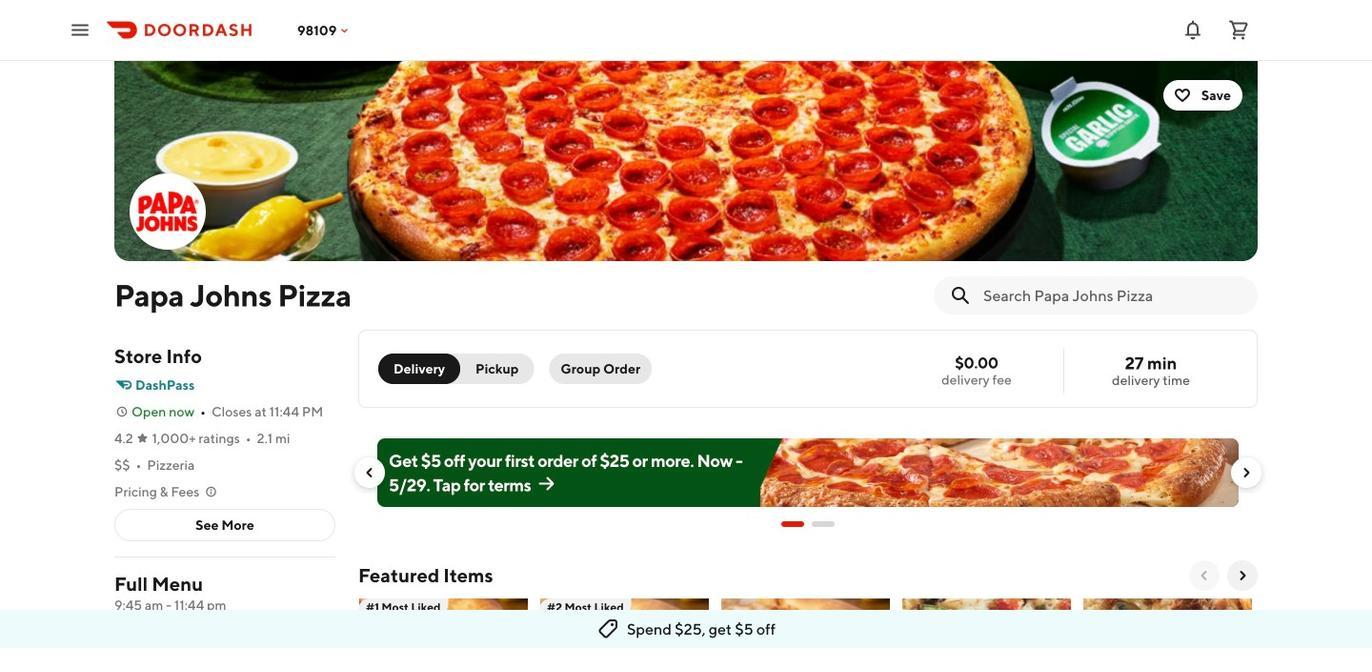 Task type: locate. For each thing, give the bounding box(es) containing it.
None radio
[[378, 354, 460, 384], [449, 354, 534, 384], [378, 354, 460, 384], [449, 354, 534, 384]]

garden fresh pizza image
[[902, 598, 1071, 648]]

select promotional banner element
[[781, 507, 835, 541]]

create your own pizza image
[[540, 598, 709, 648]]

heading
[[358, 564, 493, 587]]

previous button of carousel image
[[1197, 568, 1212, 583]]

papa johns pizza image
[[114, 61, 1258, 261], [132, 175, 204, 248]]

pepperoni pizza image
[[359, 598, 528, 648]]

Item Search search field
[[983, 285, 1243, 306]]

the works pizza image
[[1084, 598, 1252, 648]]

0 items, open order cart image
[[1227, 19, 1250, 41]]



Task type: describe. For each thing, give the bounding box(es) containing it.
order methods option group
[[378, 354, 534, 384]]

open menu image
[[69, 19, 91, 41]]

next button of carousel image
[[1239, 465, 1254, 480]]

notification bell image
[[1182, 19, 1205, 41]]

cheese pizza image
[[721, 598, 890, 648]]

next button of carousel image
[[1235, 568, 1250, 583]]

previous button of carousel image
[[362, 465, 377, 480]]



Task type: vqa. For each thing, say whether or not it's contained in the screenshot.
Popular to the bottom
no



